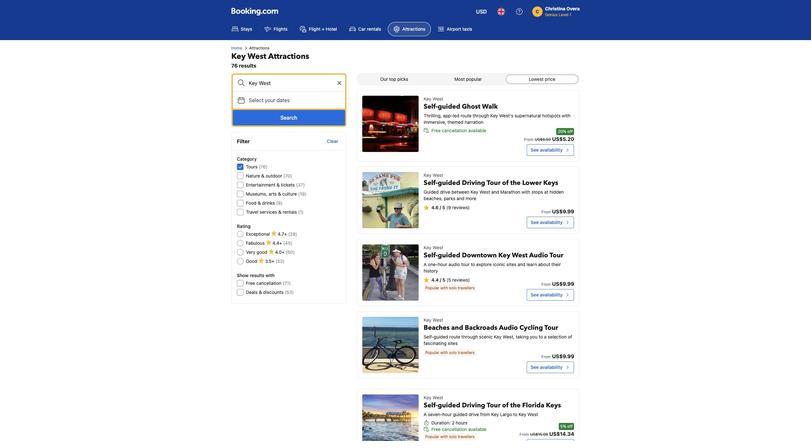 Task type: vqa. For each thing, say whether or not it's contained in the screenshot.
the Level
yes



Task type: locate. For each thing, give the bounding box(es) containing it.
us$9.99 down selection
[[552, 354, 574, 360]]

& for outdoor
[[261, 173, 264, 179]]

0 vertical spatial reviews)
[[452, 205, 470, 210]]

beaches and backroads audio cycling tour image
[[362, 317, 419, 374]]

beaches
[[424, 324, 450, 333]]

tour up from
[[487, 402, 501, 410]]

guided up app-
[[438, 102, 460, 111]]

1 driving from the top
[[462, 179, 485, 188]]

from us$9.99 down selection
[[542, 354, 574, 360]]

travellers down 4.4 / 5 (5 reviews)
[[458, 286, 475, 291]]

& up museums, arts & culture (19)
[[277, 182, 280, 188]]

1 see availability from the top
[[531, 147, 563, 153]]

0 vertical spatial hour
[[438, 262, 447, 267]]

self- up thrilling,
[[424, 102, 438, 111]]

2 vertical spatial popular with solo travellers
[[425, 435, 475, 440]]

available down from
[[468, 427, 486, 433]]

2 travellers from the top
[[458, 351, 475, 356]]

key up iconic
[[499, 251, 510, 260]]

2 horizontal spatial to
[[539, 335, 543, 340]]

key down florida in the bottom of the page
[[519, 412, 526, 418]]

2 solo from the top
[[449, 351, 457, 356]]

us$9.99
[[552, 209, 574, 215], [552, 281, 574, 287], [552, 354, 574, 360]]

west up guided
[[433, 173, 443, 178]]

airport taxis link
[[432, 22, 478, 36]]

1 vertical spatial the
[[510, 402, 521, 410]]

level
[[559, 12, 568, 17]]

see availability down at
[[531, 220, 563, 225]]

west for key west attractions 76 results
[[248, 51, 266, 62]]

key west beaches and backroads audio cycling tour self-guided route through scenic key west, taking you to a selection of fascinating sites
[[424, 318, 572, 347]]

the inside key west self-guided driving tour of the florida keys a seven-hour guided drive from key largo to key west
[[510, 402, 521, 410]]

& right food
[[258, 200, 261, 206]]

0 horizontal spatial rentals
[[283, 210, 297, 215]]

off inside 20% off from us$6.50 us$5.20
[[568, 129, 573, 134]]

1 solo from the top
[[449, 286, 457, 291]]

from
[[524, 137, 534, 142], [542, 210, 551, 215], [542, 282, 551, 287], [542, 355, 551, 360], [520, 433, 529, 438]]

0 vertical spatial 5
[[442, 205, 445, 210]]

self- up "one-" at the right
[[424, 251, 438, 260]]

explore
[[476, 262, 492, 267]]

reviews) for 4.6 / 5 (9 reviews)
[[452, 205, 470, 210]]

0 vertical spatial available
[[468, 128, 486, 133]]

tour up a
[[544, 324, 558, 333]]

duration:
[[432, 421, 451, 426]]

with up 'free cancellation (71)'
[[266, 273, 275, 279]]

4 see availability from the top
[[531, 365, 563, 370]]

4 self- from the top
[[424, 335, 434, 340]]

0 vertical spatial off
[[568, 129, 573, 134]]

attractions inside key west attractions 76 results
[[268, 51, 309, 62]]

2 vertical spatial of
[[502, 402, 509, 410]]

lowest
[[529, 76, 544, 82]]

thrilling,
[[424, 113, 442, 119]]

0 vertical spatial of
[[502, 179, 509, 188]]

iconic
[[493, 262, 505, 267]]

and inside key west self-guided downtown key west audio tour a one-hour audio tour to explore iconic sites and learn about their history
[[518, 262, 525, 267]]

1 vertical spatial through
[[462, 335, 478, 340]]

0 vertical spatial travellers
[[458, 286, 475, 291]]

3 self- from the top
[[424, 251, 438, 260]]

1 vertical spatial audio
[[499, 324, 518, 333]]

audio up about
[[529, 251, 548, 260]]

1 5 from the top
[[442, 205, 445, 210]]

2 self- from the top
[[424, 179, 438, 188]]

self-guided driving tour of the florida keys image
[[362, 395, 419, 442]]

west's
[[499, 113, 514, 119]]

1 vertical spatial 5
[[443, 278, 445, 283]]

3.5+ (52)
[[265, 259, 285, 264]]

free down immersive,
[[432, 128, 441, 133]]

west up learn
[[512, 251, 528, 260]]

2 see from the top
[[531, 220, 539, 225]]

west for key west self-guided driving tour of the lower keys guided drive between key west and marathon with stops at hidden beaches, parks and more
[[433, 173, 443, 178]]

available down narration
[[468, 128, 486, 133]]

self- for self-guided driving tour of the florida keys
[[424, 402, 438, 410]]

from down about
[[542, 282, 551, 287]]

0 vertical spatial results
[[239, 63, 256, 69]]

hotspots
[[542, 113, 561, 119]]

1 vertical spatial us$9.99
[[552, 281, 574, 287]]

drinks
[[262, 200, 275, 206]]

(9)
[[276, 200, 282, 206]]

history
[[424, 268, 438, 274]]

1 vertical spatial sites
[[448, 341, 458, 347]]

2 vertical spatial popular
[[425, 435, 439, 440]]

of right selection
[[568, 335, 572, 340]]

popular with solo travellers down duration: 2 hours
[[425, 435, 475, 440]]

reviews)
[[452, 205, 470, 210], [452, 278, 470, 283]]

availability for beaches and backroads audio cycling tour
[[540, 365, 563, 370]]

(52)
[[276, 259, 285, 264]]

to inside key west self-guided downtown key west audio tour a one-hour audio tour to explore iconic sites and learn about their history
[[471, 262, 475, 267]]

to inside key west beaches and backroads audio cycling tour self-guided route through scenic key west, taking you to a selection of fascinating sites
[[539, 335, 543, 340]]

route inside key west self-guided ghost walk thrilling, app-led route through key west's supernatural hotspots with immersive, themed narration
[[461, 113, 472, 119]]

availability down a
[[540, 365, 563, 370]]

food
[[246, 200, 257, 206]]

5 self- from the top
[[424, 402, 438, 410]]

1 vertical spatial solo
[[449, 351, 457, 356]]

2 off from the top
[[568, 425, 573, 429]]

search
[[280, 115, 297, 121]]

2 vertical spatial travellers
[[458, 435, 475, 440]]

popular down duration:
[[425, 435, 439, 440]]

2 vertical spatial to
[[513, 412, 518, 418]]

tickets
[[281, 182, 295, 188]]

cancellation down themed
[[442, 128, 467, 133]]

us$9.99 down their
[[552, 281, 574, 287]]

self- inside key west self-guided ghost walk thrilling, app-led route through key west's supernatural hotspots with immersive, themed narration
[[424, 102, 438, 111]]

ghost
[[462, 102, 481, 111]]

driving for florida
[[462, 402, 485, 410]]

see for self-guided driving tour of the lower keys
[[531, 220, 539, 225]]

1 horizontal spatial rentals
[[367, 26, 381, 32]]

0 vertical spatial free
[[432, 128, 441, 133]]

sites right fascinating
[[448, 341, 458, 347]]

2 driving from the top
[[462, 402, 485, 410]]

from down at
[[542, 210, 551, 215]]

3 solo from the top
[[449, 435, 457, 440]]

2 vertical spatial us$9.99
[[552, 354, 574, 360]]

with
[[562, 113, 571, 119], [522, 189, 530, 195], [266, 273, 275, 279], [440, 286, 448, 291], [440, 351, 448, 356], [440, 435, 448, 440]]

2 vertical spatial free
[[432, 427, 441, 433]]

audio
[[529, 251, 548, 260], [499, 324, 518, 333]]

2 us$9.99 from the top
[[552, 281, 574, 287]]

hour up duration: 2 hours
[[442, 412, 452, 418]]

1 vertical spatial off
[[568, 425, 573, 429]]

1 a from the top
[[424, 262, 427, 267]]

key inside key west attractions 76 results
[[231, 51, 246, 62]]

0 horizontal spatial drive
[[440, 189, 450, 195]]

popular with solo travellers
[[425, 286, 475, 291], [425, 351, 475, 356], [425, 435, 475, 440]]

off right 20%
[[568, 129, 573, 134]]

2 vertical spatial cancellation
[[442, 427, 467, 433]]

from us$9.99 for self-guided driving tour of the lower keys
[[542, 209, 574, 215]]

(53)
[[285, 290, 294, 295]]

self- inside key west self-guided driving tour of the lower keys guided drive between key west and marathon with stops at hidden beaches, parks and more
[[424, 179, 438, 188]]

fabulous
[[246, 241, 265, 246]]

& for discounts
[[259, 290, 262, 295]]

west up "one-" at the right
[[433, 245, 443, 251]]

0 vertical spatial /
[[440, 205, 441, 210]]

hour inside key west self-guided downtown key west audio tour a one-hour audio tour to explore iconic sites and learn about their history
[[438, 262, 447, 267]]

keys right florida in the bottom of the page
[[546, 402, 561, 410]]

nature
[[246, 173, 260, 179]]

tour inside key west beaches and backroads audio cycling tour self-guided route through scenic key west, taking you to a selection of fascinating sites
[[544, 324, 558, 333]]

2 a from the top
[[424, 412, 427, 418]]

availability down their
[[540, 292, 563, 298]]

1 vertical spatial hour
[[442, 412, 452, 418]]

to inside key west self-guided driving tour of the florida keys a seven-hour guided drive from key largo to key west
[[513, 412, 518, 418]]

results inside key west attractions 76 results
[[239, 63, 256, 69]]

/ for 4.6
[[440, 205, 441, 210]]

availability down the 'us$6.50'
[[540, 147, 563, 153]]

0 vertical spatial the
[[510, 179, 521, 188]]

1 horizontal spatial drive
[[469, 412, 479, 418]]

3 from us$9.99 from the top
[[542, 354, 574, 360]]

from us$9.99 down the 'hidden' at the right top of page
[[542, 209, 574, 215]]

1 vertical spatial free cancellation available
[[432, 427, 486, 433]]

from left the 'us$6.50'
[[524, 137, 534, 142]]

the
[[510, 179, 521, 188], [510, 402, 521, 410]]

keys inside key west self-guided driving tour of the florida keys a seven-hour guided drive from key largo to key west
[[546, 402, 561, 410]]

availability for self-guided ghost walk
[[540, 147, 563, 153]]

with down fascinating
[[440, 351, 448, 356]]

1 vertical spatial keys
[[546, 402, 561, 410]]

2 vertical spatial attractions
[[268, 51, 309, 62]]

1 vertical spatial travellers
[[458, 351, 475, 356]]

1 from us$9.99 from the top
[[542, 209, 574, 215]]

1 horizontal spatial sites
[[507, 262, 516, 267]]

0 vertical spatial drive
[[440, 189, 450, 195]]

0 vertical spatial driving
[[462, 179, 485, 188]]

keys
[[543, 179, 558, 188], [546, 402, 561, 410]]

self- inside key west self-guided driving tour of the florida keys a seven-hour guided drive from key largo to key west
[[424, 402, 438, 410]]

5 left "(5" at the right of page
[[443, 278, 445, 283]]

narration
[[465, 119, 484, 125]]

of for lower
[[502, 179, 509, 188]]

guided inside key west self-guided driving tour of the lower keys guided drive between key west and marathon with stops at hidden beaches, parks and more
[[438, 179, 460, 188]]

west inside key west beaches and backroads audio cycling tour self-guided route through scenic key west, taking you to a selection of fascinating sites
[[433, 318, 443, 323]]

drive up parks
[[440, 189, 450, 195]]

of up marathon
[[502, 179, 509, 188]]

5% off from us$15.09 us$14.34
[[520, 425, 574, 438]]

2 the from the top
[[510, 402, 521, 410]]

/ for 4.4
[[440, 278, 441, 283]]

culture
[[282, 191, 297, 197]]

key west self-guided driving tour of the lower keys guided drive between key west and marathon with stops at hidden beaches, parks and more
[[424, 173, 564, 201]]

driving inside key west self-guided driving tour of the lower keys guided drive between key west and marathon with stops at hidden beaches, parks and more
[[462, 179, 485, 188]]

cancellation up deals & discounts (53)
[[256, 281, 282, 286]]

us$6.50
[[535, 137, 551, 142]]

self- up fascinating
[[424, 335, 434, 340]]

free cancellation available down themed
[[432, 128, 486, 133]]

off for self-guided ghost walk
[[568, 129, 573, 134]]

solo down 4.4 / 5 (5 reviews)
[[449, 286, 457, 291]]

route down beaches
[[449, 335, 460, 340]]

1 vertical spatial /
[[440, 278, 441, 283]]

our
[[380, 76, 388, 82]]

2 vertical spatial from us$9.99
[[542, 354, 574, 360]]

driving up from
[[462, 402, 485, 410]]

overa
[[567, 6, 580, 11]]

0 vertical spatial a
[[424, 262, 427, 267]]

keys inside key west self-guided driving tour of the lower keys guided drive between key west and marathon with stops at hidden beaches, parks and more
[[543, 179, 558, 188]]

key west self-guided driving tour of the florida keys a seven-hour guided drive from key largo to key west
[[424, 395, 561, 418]]

popular down fascinating
[[425, 351, 439, 356]]

attractions link
[[388, 22, 431, 36]]

0 vertical spatial popular
[[425, 286, 439, 291]]

& down (76)
[[261, 173, 264, 179]]

1 self- from the top
[[424, 102, 438, 111]]

with inside key west self-guided ghost walk thrilling, app-led route through key west's supernatural hotspots with immersive, themed narration
[[562, 113, 571, 119]]

free up the deals
[[246, 281, 255, 286]]

2 see availability from the top
[[531, 220, 563, 225]]

0 vertical spatial to
[[471, 262, 475, 267]]

self-guided driving tour of the lower keys image
[[362, 172, 419, 229]]

us$9.99 down the 'hidden' at the right top of page
[[552, 209, 574, 215]]

1 vertical spatial free
[[246, 281, 255, 286]]

of for florida
[[502, 402, 509, 410]]

hour
[[438, 262, 447, 267], [442, 412, 452, 418]]

reviews) for 4.4 / 5 (5 reviews)
[[452, 278, 470, 283]]

driving
[[462, 179, 485, 188], [462, 402, 485, 410]]

free down duration:
[[432, 427, 441, 433]]

your
[[265, 97, 275, 103]]

rentals left (1)
[[283, 210, 297, 215]]

about
[[538, 262, 550, 267]]

2 reviews) from the top
[[452, 278, 470, 283]]

tour inside key west self-guided driving tour of the florida keys a seven-hour guided drive from key largo to key west
[[487, 402, 501, 410]]

2 popular with solo travellers from the top
[[425, 351, 475, 356]]

guided inside key west beaches and backroads audio cycling tour self-guided route through scenic key west, taking you to a selection of fascinating sites
[[434, 335, 448, 340]]

1 vertical spatial results
[[250, 273, 264, 279]]

availability for self-guided downtown key west audio tour
[[540, 292, 563, 298]]

driving up more
[[462, 179, 485, 188]]

key up "one-" at the right
[[424, 245, 431, 251]]

0 horizontal spatial audio
[[499, 324, 518, 333]]

1 vertical spatial from us$9.99
[[542, 281, 574, 287]]

from for audio
[[542, 282, 551, 287]]

driving for lower
[[462, 179, 485, 188]]

seven-
[[428, 412, 442, 418]]

see for self-guided ghost walk
[[531, 147, 539, 153]]

museums,
[[246, 191, 267, 197]]

2 from us$9.99 from the top
[[542, 281, 574, 287]]

driving inside key west self-guided driving tour of the florida keys a seven-hour guided drive from key largo to key west
[[462, 402, 485, 410]]

1 vertical spatial attractions
[[249, 46, 269, 51]]

3 us$9.99 from the top
[[552, 354, 574, 360]]

with right 'hotspots' in the top right of the page
[[562, 113, 571, 119]]

see availability down a
[[531, 365, 563, 370]]

1 vertical spatial to
[[539, 335, 543, 340]]

sites inside key west self-guided downtown key west audio tour a one-hour audio tour to explore iconic sites and learn about their history
[[507, 262, 516, 267]]

0 horizontal spatial sites
[[448, 341, 458, 347]]

(45)
[[283, 241, 292, 246]]

1 reviews) from the top
[[452, 205, 470, 210]]

1 horizontal spatial to
[[513, 412, 518, 418]]

immersive,
[[424, 119, 446, 125]]

us$9.99 for beaches and backroads audio cycling tour
[[552, 354, 574, 360]]

cancellation
[[442, 128, 467, 133], [256, 281, 282, 286], [442, 427, 467, 433]]

of inside key west self-guided driving tour of the florida keys a seven-hour guided drive from key largo to key west
[[502, 402, 509, 410]]

1 vertical spatial popular
[[425, 351, 439, 356]]

see for self-guided downtown key west audio tour
[[531, 292, 539, 298]]

west up beaches
[[433, 318, 443, 323]]

1 horizontal spatial audio
[[529, 251, 548, 260]]

of inside key west self-guided driving tour of the lower keys guided drive between key west and marathon with stops at hidden beaches, parks and more
[[502, 179, 509, 188]]

availability for self-guided driving tour of the lower keys
[[540, 220, 563, 225]]

1 vertical spatial route
[[449, 335, 460, 340]]

0 vertical spatial audio
[[529, 251, 548, 260]]

rentals inside 'link'
[[367, 26, 381, 32]]

1 off from the top
[[568, 129, 573, 134]]

0 vertical spatial rentals
[[367, 26, 381, 32]]

0 horizontal spatial route
[[449, 335, 460, 340]]

1 / from the top
[[440, 205, 441, 210]]

0 horizontal spatial to
[[471, 262, 475, 267]]

1 availability from the top
[[540, 147, 563, 153]]

0 vertical spatial popular with solo travellers
[[425, 286, 475, 291]]

west up "seven-"
[[433, 395, 443, 401]]

with down "(5" at the right of page
[[440, 286, 448, 291]]

see down stops
[[531, 220, 539, 225]]

rentals
[[367, 26, 381, 32], [283, 210, 297, 215]]

tour up their
[[550, 251, 563, 260]]

0 vertical spatial through
[[473, 113, 489, 119]]

the up the largo
[[510, 402, 521, 410]]

3 travellers from the top
[[458, 435, 475, 440]]

2 / from the top
[[440, 278, 441, 283]]

0 vertical spatial keys
[[543, 179, 558, 188]]

with down the lower
[[522, 189, 530, 195]]

1 vertical spatial of
[[568, 335, 572, 340]]

most popular
[[455, 76, 482, 82]]

0 vertical spatial route
[[461, 113, 472, 119]]

0 vertical spatial attractions
[[403, 26, 425, 32]]

1 us$9.99 from the top
[[552, 209, 574, 215]]

reviews) right (9
[[452, 205, 470, 210]]

top
[[389, 76, 396, 82]]

a inside key west self-guided downtown key west audio tour a one-hour audio tour to explore iconic sites and learn about their history
[[424, 262, 427, 267]]

0 vertical spatial from us$9.99
[[542, 209, 574, 215]]

guided inside key west self-guided downtown key west audio tour a one-hour audio tour to explore iconic sites and learn about their history
[[438, 251, 460, 260]]

results
[[239, 63, 256, 69], [250, 273, 264, 279]]

guided up audio
[[438, 251, 460, 260]]

tour up marathon
[[487, 179, 501, 188]]

led
[[453, 113, 459, 119]]

Where are you going? search field
[[233, 75, 345, 92]]

drive left from
[[469, 412, 479, 418]]

/ right 4.6
[[440, 205, 441, 210]]

1 vertical spatial drive
[[469, 412, 479, 418]]

exceptional
[[246, 232, 270, 237]]

solo down beaches
[[449, 351, 457, 356]]

from for the
[[542, 210, 551, 215]]

self- inside key west self-guided downtown key west audio tour a one-hour audio tour to explore iconic sites and learn about their history
[[424, 251, 438, 260]]

guided up 'between' at the top right of the page
[[438, 179, 460, 188]]

2 vertical spatial solo
[[449, 435, 457, 440]]

west inside key west self-guided ghost walk thrilling, app-led route through key west's supernatural hotspots with immersive, themed narration
[[433, 96, 443, 102]]

keys for self-guided driving tour of the florida keys
[[546, 402, 561, 410]]

2 5 from the top
[[443, 278, 445, 283]]

4 availability from the top
[[540, 365, 563, 370]]

4.4
[[432, 278, 439, 283]]

to right the largo
[[513, 412, 518, 418]]

west inside key west attractions 76 results
[[248, 51, 266, 62]]

supernatural
[[515, 113, 541, 119]]

through up narration
[[473, 113, 489, 119]]

1 vertical spatial rentals
[[283, 210, 297, 215]]

2 availability from the top
[[540, 220, 563, 225]]

key
[[231, 51, 246, 62], [424, 96, 431, 102], [490, 113, 498, 119], [424, 173, 431, 178], [471, 189, 478, 195], [424, 245, 431, 251], [499, 251, 510, 260], [424, 318, 431, 323], [494, 335, 502, 340], [424, 395, 431, 401], [491, 412, 499, 418], [519, 412, 526, 418]]

results right 76
[[239, 63, 256, 69]]

20%
[[558, 129, 567, 134]]

most
[[455, 76, 465, 82]]

2 available from the top
[[468, 427, 486, 433]]

route inside key west beaches and backroads audio cycling tour self-guided route through scenic key west, taking you to a selection of fascinating sites
[[449, 335, 460, 340]]

rentals right "car"
[[367, 26, 381, 32]]

self- up guided
[[424, 179, 438, 188]]

1 vertical spatial a
[[424, 412, 427, 418]]

flights link
[[259, 22, 293, 36]]

1 vertical spatial available
[[468, 427, 486, 433]]

hidden
[[550, 189, 564, 195]]

self-guided downtown key west audio tour image
[[362, 245, 419, 301]]

from us$9.99 for self-guided downtown key west audio tour
[[542, 281, 574, 287]]

0 vertical spatial us$9.99
[[552, 209, 574, 215]]

west for key west self-guided ghost walk thrilling, app-led route through key west's supernatural hotspots with immersive, themed narration
[[433, 96, 443, 102]]

sites
[[507, 262, 516, 267], [448, 341, 458, 347]]

a left "one-" at the right
[[424, 262, 427, 267]]

1 vertical spatial driving
[[462, 402, 485, 410]]

1 the from the top
[[510, 179, 521, 188]]

a
[[544, 335, 547, 340]]

audio
[[449, 262, 460, 267]]

4 see from the top
[[531, 365, 539, 370]]

0 vertical spatial free cancellation available
[[432, 128, 486, 133]]

discounts
[[263, 290, 284, 295]]

see availability for self-guided downtown key west audio tour
[[531, 292, 563, 298]]

route
[[461, 113, 472, 119], [449, 335, 460, 340]]

self- up "seven-"
[[424, 402, 438, 410]]

audio inside key west beaches and backroads audio cycling tour self-guided route through scenic key west, taking you to a selection of fascinating sites
[[499, 324, 518, 333]]

3 availability from the top
[[540, 292, 563, 298]]

3 see availability from the top
[[531, 292, 563, 298]]

1 vertical spatial popular with solo travellers
[[425, 351, 475, 356]]

popular down the 4.4 on the bottom
[[425, 286, 439, 291]]

nature & outdoor (70)
[[246, 173, 292, 179]]

audio up 'west,'
[[499, 324, 518, 333]]

off right 5%
[[568, 425, 573, 429]]

guided up fascinating
[[434, 335, 448, 340]]

1 horizontal spatial route
[[461, 113, 472, 119]]

from down a
[[542, 355, 551, 360]]

(76)
[[259, 164, 267, 170]]

the inside key west self-guided driving tour of the lower keys guided drive between key west and marathon with stops at hidden beaches, parks and more
[[510, 179, 521, 188]]

0 vertical spatial solo
[[449, 286, 457, 291]]

tour inside key west self-guided downtown key west audio tour a one-hour audio tour to explore iconic sites and learn about their history
[[550, 251, 563, 260]]

hotel
[[326, 26, 337, 32]]

of inside key west beaches and backroads audio cycling tour self-guided route through scenic key west, taking you to a selection of fascinating sites
[[568, 335, 572, 340]]

booking.com image
[[231, 8, 278, 16]]

1 see from the top
[[531, 147, 539, 153]]

west,
[[503, 335, 515, 340]]

sites right iconic
[[507, 262, 516, 267]]

west right 'between' at the top right of the page
[[480, 189, 490, 195]]

3 see from the top
[[531, 292, 539, 298]]

guided inside key west self-guided ghost walk thrilling, app-led route through key west's supernatural hotspots with immersive, themed narration
[[438, 102, 460, 111]]

1 vertical spatial reviews)
[[452, 278, 470, 283]]

guided for self-guided driving tour of the florida keys
[[438, 402, 460, 410]]

from us$9.99
[[542, 209, 574, 215], [542, 281, 574, 287], [542, 354, 574, 360]]

guided up hours
[[453, 412, 468, 418]]

us$15.09
[[530, 433, 548, 438]]

west up thrilling,
[[433, 96, 443, 102]]

0 vertical spatial sites
[[507, 262, 516, 267]]

(70)
[[283, 173, 292, 179]]

with inside key west self-guided driving tour of the lower keys guided drive between key west and marathon with stops at hidden beaches, parks and more
[[522, 189, 530, 195]]

results up 'free cancellation (71)'
[[250, 273, 264, 279]]

off inside 5% off from us$15.09 us$14.34
[[568, 425, 573, 429]]



Task type: describe. For each thing, give the bounding box(es) containing it.
3.5+
[[265, 259, 274, 264]]

1 vertical spatial cancellation
[[256, 281, 282, 286]]

us$14.34
[[549, 432, 574, 438]]

your account menu christina overa genius level 1 element
[[532, 3, 582, 18]]

4.4 / 5 (5 reviews)
[[432, 278, 470, 283]]

arts
[[269, 191, 277, 197]]

tours
[[246, 164, 258, 170]]

west down florida in the bottom of the page
[[528, 412, 538, 418]]

76
[[231, 63, 238, 69]]

the for florida
[[510, 402, 521, 410]]

& for drinks
[[258, 200, 261, 206]]

key left 'west,'
[[494, 335, 502, 340]]

2 popular from the top
[[425, 351, 439, 356]]

from inside 20% off from us$6.50 us$5.20
[[524, 137, 534, 142]]

and down 'between' at the top right of the page
[[457, 196, 465, 201]]

2 free cancellation available from the top
[[432, 427, 486, 433]]

marathon
[[500, 189, 520, 195]]

self-guided ghost walk image
[[362, 96, 419, 152]]

at
[[544, 189, 548, 195]]

key up beaches
[[424, 318, 431, 323]]

through inside key west beaches and backroads audio cycling tour self-guided route through scenic key west, taking you to a selection of fascinating sites
[[462, 335, 478, 340]]

fascinating
[[424, 341, 447, 347]]

usd
[[476, 9, 487, 15]]

select
[[249, 97, 264, 103]]

through inside key west self-guided ghost walk thrilling, app-led route through key west's supernatural hotspots with immersive, themed narration
[[473, 113, 489, 119]]

see availability for beaches and backroads audio cycling tour
[[531, 365, 563, 370]]

sites inside key west beaches and backroads audio cycling tour self-guided route through scenic key west, taking you to a selection of fascinating sites
[[448, 341, 458, 347]]

a inside key west self-guided driving tour of the florida keys a seven-hour guided drive from key largo to key west
[[424, 412, 427, 418]]

home link
[[231, 45, 242, 51]]

show
[[237, 273, 249, 279]]

entertainment & tickets (37)
[[246, 182, 305, 188]]

home
[[231, 46, 242, 51]]

walk
[[482, 102, 498, 111]]

tours (76)
[[246, 164, 267, 170]]

guided for self-guided ghost walk
[[438, 102, 460, 111]]

key west attractions 76 results
[[231, 51, 309, 69]]

drive inside key west self-guided driving tour of the lower keys guided drive between key west and marathon with stops at hidden beaches, parks and more
[[440, 189, 450, 195]]

from us$9.99 for beaches and backroads audio cycling tour
[[542, 354, 574, 360]]

4.0+ (50)
[[275, 250, 295, 255]]

hours
[[456, 421, 468, 426]]

1 free cancellation available from the top
[[432, 128, 486, 133]]

0 vertical spatial cancellation
[[442, 128, 467, 133]]

deals & discounts (53)
[[246, 290, 294, 295]]

lowest price
[[529, 76, 555, 82]]

dates
[[277, 97, 290, 103]]

more
[[466, 196, 476, 201]]

4.4+ (45)
[[273, 241, 292, 246]]

genius
[[545, 12, 558, 17]]

usd button
[[472, 4, 491, 19]]

us$5.20
[[552, 136, 574, 142]]

us$9.99 for self-guided downtown key west audio tour
[[552, 281, 574, 287]]

keys for self-guided driving tour of the lower keys
[[543, 179, 558, 188]]

and left marathon
[[491, 189, 499, 195]]

duration: 2 hours
[[432, 421, 468, 426]]

very
[[246, 250, 255, 255]]

one-
[[428, 262, 438, 267]]

key right from
[[491, 412, 499, 418]]

4.7+
[[278, 232, 287, 237]]

outdoor
[[266, 173, 282, 179]]

their
[[552, 262, 561, 267]]

1 popular from the top
[[425, 286, 439, 291]]

very good
[[246, 250, 267, 255]]

5 for 4.4 / 5
[[443, 278, 445, 283]]

christina
[[545, 6, 566, 11]]

flights
[[274, 26, 288, 32]]

1
[[570, 12, 571, 17]]

self- for self-guided downtown key west audio tour
[[424, 251, 438, 260]]

guided for self-guided driving tour of the lower keys
[[438, 179, 460, 188]]

guided
[[424, 189, 439, 195]]

with down duration:
[[440, 435, 448, 440]]

5 for 4.6 / 5
[[442, 205, 445, 210]]

hour inside key west self-guided driving tour of the florida keys a seven-hour guided drive from key largo to key west
[[442, 412, 452, 418]]

museums, arts & culture (19)
[[246, 191, 306, 197]]

key west self-guided ghost walk thrilling, app-led route through key west's supernatural hotspots with immersive, themed narration
[[424, 96, 571, 125]]

audio inside key west self-guided downtown key west audio tour a one-hour audio tour to explore iconic sites and learn about their history
[[529, 251, 548, 260]]

20% off from us$6.50 us$5.20
[[524, 129, 574, 142]]

1 travellers from the top
[[458, 286, 475, 291]]

key west self-guided downtown key west audio tour a one-hour audio tour to explore iconic sites and learn about their history
[[424, 245, 563, 274]]

flight + hotel
[[309, 26, 337, 32]]

travel
[[246, 210, 258, 215]]

from inside 5% off from us$15.09 us$14.34
[[520, 433, 529, 438]]

key down walk
[[490, 113, 498, 119]]

florida
[[522, 402, 544, 410]]

filter
[[237, 139, 250, 144]]

flight + hotel link
[[294, 22, 342, 36]]

1 available from the top
[[468, 128, 486, 133]]

& for tickets
[[277, 182, 280, 188]]

key up guided
[[424, 173, 431, 178]]

(50)
[[286, 250, 295, 255]]

4.4+
[[273, 241, 282, 246]]

airport
[[447, 26, 461, 32]]

and inside key west beaches and backroads audio cycling tour self-guided route through scenic key west, taking you to a selection of fascinating sites
[[451, 324, 463, 333]]

west for key west beaches and backroads audio cycling tour self-guided route through scenic key west, taking you to a selection of fascinating sites
[[433, 318, 443, 323]]

christina overa genius level 1
[[545, 6, 580, 17]]

tour
[[461, 262, 470, 267]]

clear
[[327, 139, 338, 144]]

stops
[[532, 189, 543, 195]]

show results with
[[237, 273, 275, 279]]

stays link
[[226, 22, 258, 36]]

key up "seven-"
[[424, 395, 431, 401]]

self- for self-guided driving tour of the lower keys
[[424, 179, 438, 188]]

west for key west self-guided driving tour of the florida keys a seven-hour guided drive from key largo to key west
[[433, 395, 443, 401]]

3 popular from the top
[[425, 435, 439, 440]]

drive inside key west self-guided driving tour of the florida keys a seven-hour guided drive from key largo to key west
[[469, 412, 479, 418]]

& down (9)
[[278, 210, 281, 215]]

the for lower
[[510, 179, 521, 188]]

deals
[[246, 290, 258, 295]]

key up thrilling,
[[424, 96, 431, 102]]

our top picks
[[380, 76, 408, 82]]

self- for self-guided ghost walk
[[424, 102, 438, 111]]

entertainment
[[246, 182, 275, 188]]

price
[[545, 76, 555, 82]]

tour inside key west self-guided driving tour of the lower keys guided drive between key west and marathon with stops at hidden beaches, parks and more
[[487, 179, 501, 188]]

flight
[[309, 26, 321, 32]]

airport taxis
[[447, 26, 472, 32]]

see availability for self-guided ghost walk
[[531, 147, 563, 153]]

guided for self-guided downtown key west audio tour
[[438, 251, 460, 260]]

west for key west self-guided downtown key west audio tour a one-hour audio tour to explore iconic sites and learn about their history
[[433, 245, 443, 251]]

key up more
[[471, 189, 478, 195]]

taking
[[516, 335, 529, 340]]

services
[[260, 210, 277, 215]]

popular
[[466, 76, 482, 82]]

see availability for self-guided driving tour of the lower keys
[[531, 220, 563, 225]]

1 popular with solo travellers from the top
[[425, 286, 475, 291]]

learn
[[527, 262, 537, 267]]

lower
[[522, 179, 542, 188]]

3 popular with solo travellers from the top
[[425, 435, 475, 440]]

from for tour
[[542, 355, 551, 360]]

backroads
[[465, 324, 498, 333]]

& right arts
[[278, 191, 281, 197]]

self- inside key west beaches and backroads audio cycling tour self-guided route through scenic key west, taking you to a selection of fascinating sites
[[424, 335, 434, 340]]

off for self-guided driving tour of the florida keys
[[568, 425, 573, 429]]

stays
[[241, 26, 252, 32]]

car rentals
[[358, 26, 381, 32]]

us$9.99 for self-guided driving tour of the lower keys
[[552, 209, 574, 215]]

see for beaches and backroads audio cycling tour
[[531, 365, 539, 370]]

(29)
[[288, 232, 297, 237]]

food & drinks (9)
[[246, 200, 282, 206]]

(71)
[[283, 281, 291, 286]]

category
[[237, 156, 257, 162]]



